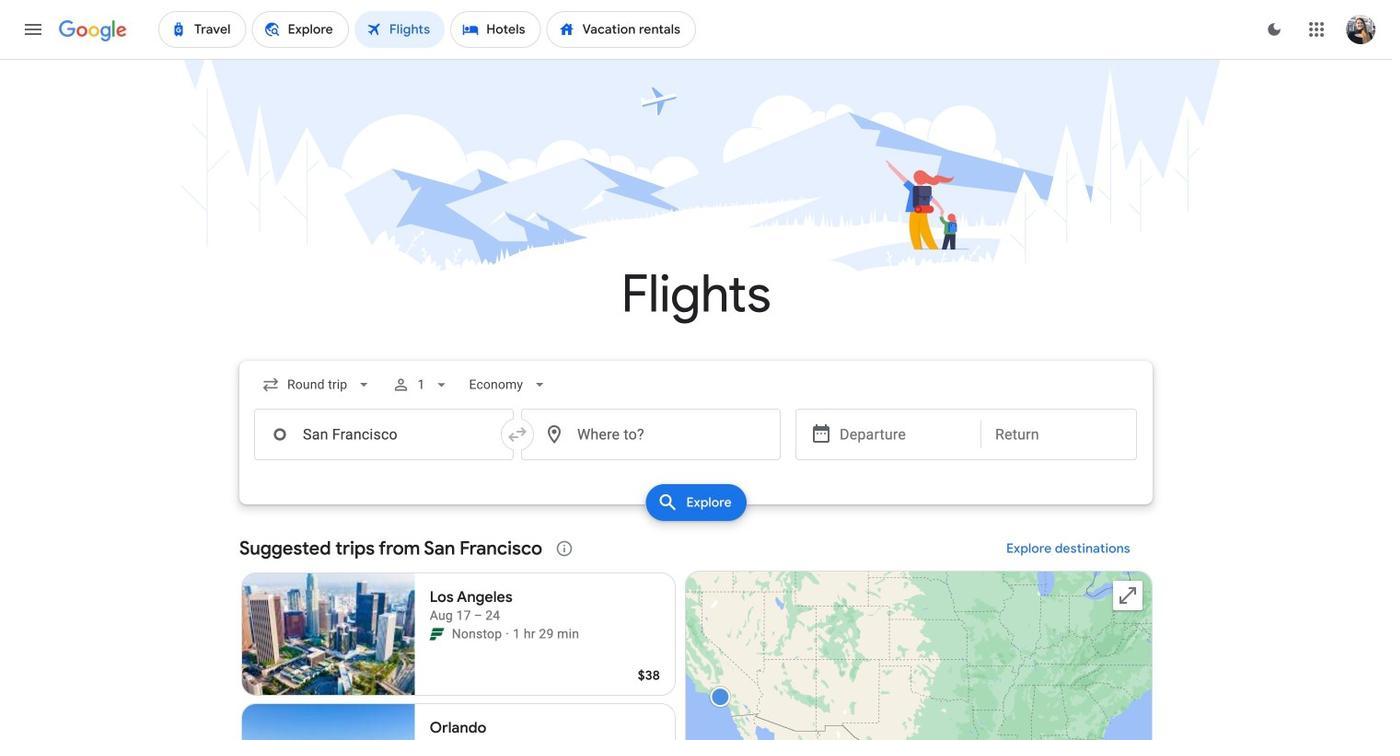 Task type: locate. For each thing, give the bounding box(es) containing it.
None field
[[254, 363, 381, 407], [462, 363, 556, 407], [254, 363, 381, 407], [462, 363, 556, 407]]

38 US dollars text field
[[638, 668, 660, 684]]

change appearance image
[[1252, 7, 1297, 52]]

 image
[[506, 625, 509, 644]]

 image inside the suggested trips from san francisco region
[[506, 625, 509, 644]]



Task type: vqa. For each thing, say whether or not it's contained in the screenshot.
Frontier icon
yes



Task type: describe. For each thing, give the bounding box(es) containing it.
Return text field
[[996, 410, 1123, 460]]

Flight search field
[[225, 361, 1168, 527]]

Where from? text field
[[254, 409, 514, 460]]

Departure text field
[[840, 410, 967, 460]]

Where to?  text field
[[521, 409, 781, 460]]

main menu image
[[22, 18, 44, 41]]

suggested trips from san francisco region
[[239, 527, 1153, 740]]

frontier image
[[430, 627, 445, 642]]



